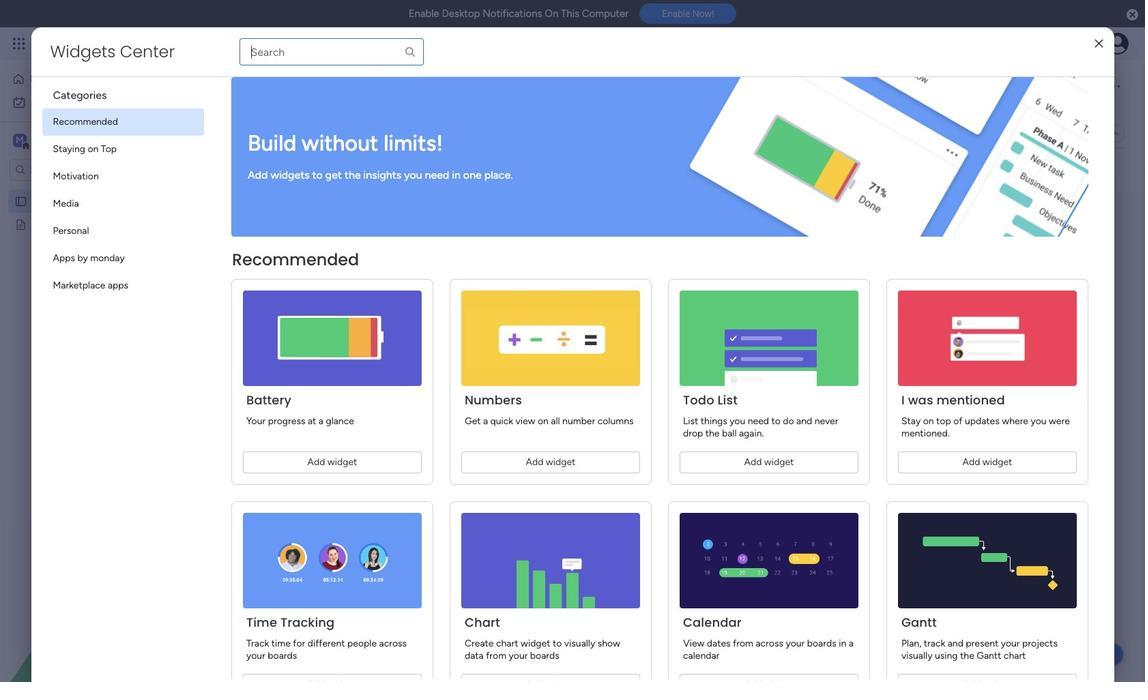 Task type: vqa. For each thing, say whether or not it's contained in the screenshot.


Task type: describe. For each thing, give the bounding box(es) containing it.
14.3%
[[339, 564, 367, 577]]

view
[[515, 416, 535, 427]]

drop
[[683, 428, 703, 440]]

table
[[251, 128, 273, 139]]

mar for mar 7
[[379, 342, 395, 354]]

your inside gantt plan, track and present your projects visually using the gantt chart
[[1001, 638, 1020, 650]]

1 horizontal spatial board
[[289, 70, 354, 101]]

mar for mar 22
[[379, 386, 395, 397]]

public board image
[[14, 218, 27, 231]]

from inside calendar view dates from across your boards in a calendar
[[733, 638, 753, 650]]

all
[[551, 416, 560, 427]]

to inside the todo list list things you need to do and never drop the ball again.
[[771, 416, 781, 427]]

lottie animation image
[[0, 545, 174, 683]]

17
[[704, 266, 711, 275]]

0 vertical spatial first
[[244, 70, 284, 101]]

1 horizontal spatial more dots image
[[942, 216, 952, 226]]

3 - from the left
[[478, 266, 481, 275]]

meeting
[[32, 218, 67, 230]]

home option
[[8, 68, 166, 90]]

0 vertical spatial to
[[312, 168, 323, 181]]

add for i
[[963, 457, 980, 468]]

set up weekly meeting
[[238, 320, 336, 332]]

widget inside popup button
[[332, 164, 361, 175]]

numbers get a quick view on all number columns
[[465, 392, 634, 427]]

it
[[319, 617, 324, 627]]

feb
[[454, 266, 466, 275]]

m
[[16, 134, 24, 146]]

enable for enable now!
[[662, 8, 691, 19]]

apps
[[108, 280, 128, 292]]

apps
[[53, 253, 75, 264]]

time tracking track time for different people across your boards
[[246, 614, 407, 662]]

progress
[[268, 416, 305, 427]]

boards inside time tracking track time for different people across your boards
[[267, 651, 297, 662]]

numbers
[[465, 392, 522, 409]]

project.
[[296, 103, 329, 115]]

mentioned.
[[902, 428, 950, 440]]

my up manage at the top left
[[208, 70, 239, 101]]

widgets
[[50, 40, 116, 63]]

where inside button
[[531, 103, 557, 115]]

0 horizontal spatial the
[[344, 168, 361, 181]]

management
[[138, 36, 212, 51]]

main content containing gantt
[[0, 193, 1146, 683]]

a inside calendar view dates from across your boards in a calendar
[[849, 638, 854, 650]]

enable for enable desktop notifications on this computer
[[409, 8, 440, 20]]

categories
[[53, 89, 107, 102]]

main workspace
[[31, 134, 112, 147]]

collapse board header image
[[1111, 128, 1122, 139]]

w11   11 - 17
[[676, 266, 711, 275]]

your inside chart create chart widget to visually show data from your boards
[[509, 651, 528, 662]]

do
[[783, 416, 794, 427]]

my inside my work option
[[31, 96, 45, 108]]

widget for numbers
[[546, 457, 575, 468]]

v2 search image
[[380, 162, 390, 178]]

marketplace apps
[[53, 280, 128, 292]]

work for monday
[[110, 36, 135, 51]]

number
[[562, 416, 595, 427]]

0 horizontal spatial you
[[404, 168, 422, 181]]

without
[[301, 130, 378, 156]]

1
[[1088, 80, 1092, 91]]

- for w8   19 - 25
[[354, 266, 357, 275]]

first inside list box
[[48, 195, 65, 207]]

22
[[397, 386, 408, 397]]

to inside chart create chart widget to visually show data from your boards
[[553, 638, 562, 650]]

set
[[238, 320, 253, 332]]

work for my
[[47, 96, 68, 108]]

desktop
[[442, 8, 480, 20]]

add widget button
[[286, 159, 367, 181]]

add inside add widget popup button
[[312, 164, 329, 175]]

My first board field
[[204, 70, 357, 101]]

add widget button for todo list
[[680, 452, 858, 474]]

0 vertical spatial done
[[370, 564, 395, 577]]

widget for battery
[[327, 457, 357, 468]]

a inside battery your progress at a glance
[[318, 416, 323, 427]]

manage any type of project. assign owners, set timelines and keep track of where your project stands. button
[[207, 101, 665, 117]]

boards inside chart create chart widget to visually show data from your boards
[[530, 651, 559, 662]]

chart
[[465, 614, 500, 631]]

widgets
[[270, 168, 309, 181]]

home
[[30, 73, 56, 85]]

kendall parks image
[[1107, 33, 1129, 55]]

monday work management
[[61, 36, 212, 51]]

place.
[[484, 168, 513, 181]]

view
[[683, 638, 704, 650]]

boards inside calendar view dates from across your boards in a calendar
[[807, 638, 836, 650]]

dapulse x slim image
[[1095, 39, 1104, 49]]

track inside gantt plan, track and present your projects visually using the gantt chart
[[924, 638, 945, 650]]

need inside the todo list list things you need to do and never drop the ball again.
[[748, 416, 769, 427]]

time
[[271, 638, 290, 650]]

Search for a column type search field
[[239, 38, 424, 66]]

w8   19 - 25
[[331, 266, 367, 275]]

marketplace apps option
[[42, 272, 204, 300]]

18
[[244, 266, 252, 275]]

add widget inside popup button
[[312, 164, 361, 175]]

public board image
[[14, 195, 27, 208]]

workspace selection element
[[13, 132, 114, 150]]

w9
[[440, 266, 452, 275]]

your inside calendar view dates from across your boards in a calendar
[[786, 638, 805, 650]]

the inside gantt plan, track and present your projects visually using the gantt chart
[[960, 651, 974, 662]]

add left widgets
[[247, 168, 268, 181]]

task
[[235, 164, 252, 176]]

meeting
[[301, 320, 336, 332]]

visually inside chart create chart widget to visually show data from your boards
[[564, 638, 595, 650]]

gantt plan, track and present your projects visually using the gantt chart
[[902, 614, 1058, 662]]

across inside time tracking track time for different people across your boards
[[379, 638, 407, 650]]

auto
[[773, 215, 794, 226]]

and inside button
[[454, 103, 470, 115]]

add for todo
[[744, 457, 762, 468]]

in inside calendar view dates from across your boards in a calendar
[[839, 638, 846, 650]]

enable desktop notifications on this computer
[[409, 8, 629, 20]]

recommended option
[[42, 109, 204, 136]]

3
[[483, 266, 487, 275]]

apps by monday
[[53, 253, 125, 264]]

see plans button
[[220, 33, 286, 54]]

on inside option
[[88, 143, 99, 155]]

w7   12 - 18
[[217, 266, 252, 275]]

widgets center
[[50, 40, 175, 63]]

things
[[701, 416, 727, 427]]

enable now!
[[662, 8, 714, 19]]

manage any type of project. assign owners, set timelines and keep track of where your project stands.
[[209, 103, 645, 115]]

media
[[53, 198, 79, 210]]

stands.
[[614, 103, 645, 115]]

motivation option
[[42, 163, 204, 190]]

help button
[[1076, 644, 1124, 666]]

your
[[246, 416, 265, 427]]

0 horizontal spatial of
[[285, 103, 294, 115]]

categories heading
[[42, 77, 204, 109]]

v2 plus image
[[916, 216, 923, 226]]

person
[[461, 164, 490, 176]]

top
[[936, 416, 951, 427]]

see plans
[[239, 38, 280, 49]]

motivation
[[53, 171, 99, 182]]

my work
[[31, 96, 68, 108]]

auto fit button
[[767, 210, 812, 232]]

staying on top option
[[42, 136, 204, 163]]

board inside list box
[[67, 195, 92, 207]]

quick
[[490, 416, 513, 427]]

enable now! button
[[640, 4, 737, 24]]

get
[[465, 416, 481, 427]]

columns
[[597, 416, 634, 427]]

mar 7
[[379, 342, 403, 354]]

different
[[307, 638, 345, 650]]

the inside the todo list list things you need to do and never drop the ball again.
[[705, 428, 720, 440]]

on inside the numbers get a quick view on all number columns
[[538, 416, 548, 427]]

set
[[398, 103, 411, 115]]

marketplace
[[53, 280, 105, 292]]

0 vertical spatial in
[[452, 168, 460, 181]]

notes
[[70, 218, 96, 230]]



Task type: locate. For each thing, give the bounding box(es) containing it.
see
[[239, 38, 255, 49]]

0 horizontal spatial a
[[318, 416, 323, 427]]

and inside the todo list list things you need to do and never drop the ball again.
[[796, 416, 812, 427]]

kanban button
[[342, 123, 394, 145]]

1 horizontal spatial calendar
[[683, 614, 742, 631]]

lottie animation element
[[0, 545, 174, 683]]

keep
[[473, 103, 493, 115]]

calendar button
[[284, 123, 342, 145]]

0 horizontal spatial main
[[31, 134, 55, 147]]

main for main table
[[228, 128, 249, 139]]

1 horizontal spatial enable
[[662, 8, 691, 19]]

research
[[238, 386, 278, 397]]

my inside list box
[[32, 195, 45, 207]]

on inside "i was mentioned stay on top of updates where you were mentioned."
[[923, 416, 934, 427]]

work inside option
[[47, 96, 68, 108]]

2 horizontal spatial to
[[771, 416, 781, 427]]

1 vertical spatial list
[[683, 416, 698, 427]]

assign tasks
[[238, 342, 291, 354]]

main table
[[228, 128, 273, 139]]

my first board up type
[[208, 70, 354, 101]]

1 horizontal spatial a
[[483, 416, 488, 427]]

add widget for todo
[[744, 457, 794, 468]]

assign inside manage any type of project. assign owners, set timelines and keep track of where your project stands. button
[[331, 103, 360, 115]]

0 horizontal spatial visually
[[564, 638, 595, 650]]

weekly
[[269, 320, 298, 332]]

need up again.
[[748, 416, 769, 427]]

/
[[1082, 80, 1085, 91]]

across inside calendar view dates from across your boards in a calendar
[[756, 638, 783, 650]]

25
[[359, 266, 367, 275]]

dates
[[707, 638, 731, 650]]

None search field
[[239, 38, 424, 66]]

need left the one
[[425, 168, 449, 181]]

19
[[345, 266, 352, 275]]

from down create
[[486, 651, 506, 662]]

where right updates
[[1002, 416, 1028, 427]]

from
[[733, 638, 753, 650], [486, 651, 506, 662]]

widget for i
[[983, 457, 1012, 468]]

1 add widget button from the left
[[243, 452, 422, 474]]

manage
[[209, 103, 243, 115]]

board up notes
[[67, 195, 92, 207]]

-
[[239, 266, 242, 275], [354, 266, 357, 275], [478, 266, 481, 275], [699, 266, 702, 275]]

0 vertical spatial more dots image
[[942, 216, 952, 226]]

widget right create
[[521, 638, 550, 650]]

battery inside battery your progress at a glance
[[246, 392, 291, 409]]

add widget button down updates
[[898, 452, 1077, 474]]

add widget down again.
[[744, 457, 794, 468]]

0 vertical spatial work
[[110, 36, 135, 51]]

1 horizontal spatial list
[[718, 392, 738, 409]]

4 - from the left
[[699, 266, 702, 275]]

tasks
[[269, 342, 291, 354]]

widget down updates
[[983, 457, 1012, 468]]

using
[[935, 651, 958, 662]]

any
[[245, 103, 260, 115]]

add to favorites image
[[387, 79, 400, 93]]

fit
[[796, 215, 807, 226]]

collect data
[[238, 364, 290, 375]]

2 horizontal spatial the
[[960, 651, 974, 662]]

from inside chart create chart widget to visually show data from your boards
[[486, 651, 506, 662]]

board
[[289, 70, 354, 101], [67, 195, 92, 207]]

1 vertical spatial data
[[465, 651, 484, 662]]

1 vertical spatial work
[[47, 96, 68, 108]]

data down create
[[465, 651, 484, 662]]

visually inside gantt plan, track and present your projects visually using the gantt chart
[[902, 651, 933, 662]]

automate button
[[1018, 123, 1091, 145]]

working
[[275, 617, 306, 627]]

mar left 7
[[379, 342, 395, 354]]

time
[[246, 614, 277, 631]]

battery for battery your progress at a glance
[[246, 392, 291, 409]]

data down tasks
[[271, 364, 290, 375]]

2 vertical spatial mar
[[379, 386, 395, 397]]

0 vertical spatial mar
[[379, 320, 395, 332]]

the down things
[[705, 428, 720, 440]]

to left show
[[553, 638, 562, 650]]

gantt inside field
[[227, 212, 262, 229]]

add widget down all
[[526, 457, 575, 468]]

1 vertical spatial my first board
[[32, 195, 92, 207]]

1 vertical spatial new
[[238, 408, 258, 419]]

1 vertical spatial mar
[[379, 342, 395, 354]]

first up meeting
[[48, 195, 65, 207]]

list box containing my first board
[[0, 187, 174, 420]]

0 horizontal spatial done
[[233, 617, 252, 627]]

0 horizontal spatial across
[[379, 638, 407, 650]]

widget for todo
[[764, 457, 794, 468]]

select product image
[[12, 37, 26, 51]]

1 vertical spatial to
[[771, 416, 781, 427]]

0 vertical spatial need
[[425, 168, 449, 181]]

work up categories heading
[[110, 36, 135, 51]]

my down home
[[31, 96, 45, 108]]

0 horizontal spatial new
[[212, 164, 232, 176]]

board up project.
[[289, 70, 354, 101]]

working on it
[[275, 617, 324, 627]]

0 horizontal spatial board
[[67, 195, 92, 207]]

done
[[370, 564, 395, 577], [233, 617, 252, 627]]

my work option
[[8, 91, 166, 113]]

my right public board image
[[32, 195, 45, 207]]

1 vertical spatial monday
[[90, 253, 125, 264]]

1 horizontal spatial work
[[110, 36, 135, 51]]

from right 'dates'
[[733, 638, 753, 650]]

0 horizontal spatial from
[[486, 651, 506, 662]]

of right type
[[285, 103, 294, 115]]

of right keep
[[519, 103, 529, 115]]

0 vertical spatial visually
[[564, 638, 595, 650]]

build without limits!
[[247, 130, 443, 156]]

add widget down team
[[307, 457, 357, 468]]

gantt inside button
[[405, 128, 429, 139]]

1 horizontal spatial where
[[1002, 416, 1028, 427]]

and right do
[[796, 416, 812, 427]]

where left project
[[531, 103, 557, 115]]

proposal
[[280, 386, 317, 397]]

1 vertical spatial in
[[839, 638, 846, 650]]

mar left 22
[[379, 386, 395, 397]]

1 mar from the top
[[379, 320, 395, 332]]

- left 3
[[478, 266, 481, 275]]

0 vertical spatial battery
[[246, 392, 291, 409]]

26
[[468, 266, 477, 275]]

2 vertical spatial to
[[553, 638, 562, 650]]

1 horizontal spatial new
[[238, 408, 258, 419]]

add widget for battery
[[307, 457, 357, 468]]

widget down build without limits!
[[332, 164, 361, 175]]

add widget down without
[[312, 164, 361, 175]]

0 vertical spatial data
[[271, 364, 290, 375]]

2024
[[244, 243, 267, 255]]

people
[[347, 638, 377, 650]]

gantt down present
[[977, 651, 1001, 662]]

2 horizontal spatial and
[[948, 638, 964, 650]]

enable left now!
[[662, 8, 691, 19]]

of right top
[[954, 416, 963, 427]]

2 horizontal spatial of
[[954, 416, 963, 427]]

4 add widget button from the left
[[898, 452, 1077, 474]]

add widget for i
[[963, 457, 1012, 468]]

media option
[[42, 190, 204, 218]]

you inside the todo list list things you need to do and never drop the ball again.
[[730, 416, 745, 427]]

integrate
[[904, 128, 943, 139]]

meeting notes
[[32, 218, 96, 230]]

enable inside button
[[662, 8, 691, 19]]

list box
[[0, 187, 174, 420]]

add widget
[[312, 164, 361, 175], [307, 457, 357, 468], [526, 457, 575, 468], [744, 457, 794, 468], [963, 457, 1012, 468]]

and inside gantt plan, track and present your projects visually using the gantt chart
[[948, 638, 964, 650]]

chart
[[496, 638, 518, 650], [1004, 651, 1026, 662]]

categories list box
[[42, 77, 215, 300]]

1 horizontal spatial my first board
[[208, 70, 354, 101]]

activity button
[[960, 75, 1025, 97]]

new inside button
[[212, 164, 232, 176]]

you left were
[[1031, 416, 1047, 427]]

mar for mar 6
[[379, 320, 395, 332]]

timelines
[[414, 103, 452, 115]]

chart down the projects
[[1004, 651, 1026, 662]]

calendar
[[294, 128, 332, 139], [683, 614, 742, 631]]

search image
[[404, 46, 416, 58]]

a right at
[[318, 416, 323, 427]]

a right get
[[483, 416, 488, 427]]

add widget button down again.
[[680, 452, 858, 474]]

auto fit
[[773, 215, 807, 226]]

0 horizontal spatial first
[[48, 195, 65, 207]]

- right "12"
[[239, 266, 242, 275]]

on left all
[[538, 416, 548, 427]]

- right "11"
[[699, 266, 702, 275]]

11
[[691, 266, 697, 275]]

where inside "i was mentioned stay on top of updates where you were mentioned."
[[1002, 416, 1028, 427]]

chart right create
[[496, 638, 518, 650]]

1 horizontal spatial visually
[[902, 651, 933, 662]]

option
[[0, 189, 174, 191]]

0 vertical spatial my first board
[[208, 70, 354, 101]]

1 horizontal spatial the
[[705, 428, 720, 440]]

monday right by
[[90, 253, 125, 264]]

- right 19
[[354, 266, 357, 275]]

updates
[[965, 416, 1000, 427]]

chart inside chart create chart widget to visually show data from your boards
[[496, 638, 518, 650]]

0 vertical spatial monday
[[61, 36, 108, 51]]

and
[[454, 103, 470, 115], [796, 416, 812, 427], [948, 638, 964, 650]]

again.
[[739, 428, 764, 440]]

of
[[285, 103, 294, 115], [519, 103, 529, 115], [954, 416, 963, 427]]

add widget for numbers
[[526, 457, 575, 468]]

mar left 6
[[379, 320, 395, 332]]

todo list list things you need to do and never drop the ball again.
[[683, 392, 838, 440]]

1 vertical spatial first
[[48, 195, 65, 207]]

add down team
[[307, 457, 325, 468]]

assign
[[331, 103, 360, 115], [238, 342, 267, 354]]

team
[[299, 429, 321, 441]]

to
[[312, 168, 323, 181], [771, 416, 781, 427], [553, 638, 562, 650]]

0 vertical spatial recommended
[[53, 116, 118, 128]]

never
[[815, 416, 838, 427]]

0 horizontal spatial to
[[312, 168, 323, 181]]

dapulse close image
[[1127, 8, 1139, 22]]

1 vertical spatial visually
[[902, 651, 933, 662]]

february
[[202, 243, 242, 255]]

battery inside field
[[227, 507, 272, 524]]

workspace image
[[13, 133, 27, 148]]

was
[[908, 392, 933, 409]]

1 horizontal spatial need
[[748, 416, 769, 427]]

where
[[531, 103, 557, 115], [1002, 416, 1028, 427]]

0 horizontal spatial data
[[271, 364, 290, 375]]

0 vertical spatial track
[[496, 103, 517, 115]]

2 mar from the top
[[379, 342, 395, 354]]

w11
[[676, 266, 689, 275]]

and left keep
[[454, 103, 470, 115]]

and up using
[[948, 638, 964, 650]]

1 horizontal spatial track
[[924, 638, 945, 650]]

new for new item
[[238, 408, 258, 419]]

1 vertical spatial battery
[[227, 507, 272, 524]]

list up things
[[718, 392, 738, 409]]

chart inside gantt plan, track and present your projects visually using the gantt chart
[[1004, 651, 1026, 662]]

recommended inside recommended option
[[53, 116, 118, 128]]

in
[[452, 168, 460, 181], [839, 638, 846, 650]]

at
[[308, 416, 316, 427]]

1 vertical spatial calendar
[[683, 614, 742, 631]]

main table button
[[207, 123, 284, 145]]

now!
[[693, 8, 714, 19]]

by
[[77, 253, 88, 264]]

mar 22
[[379, 386, 408, 397]]

to left get
[[312, 168, 323, 181]]

Search in workspace field
[[29, 162, 114, 178]]

1 across from the left
[[379, 638, 407, 650]]

widget down glance
[[327, 457, 357, 468]]

0 horizontal spatial track
[[496, 103, 517, 115]]

a inside the numbers get a quick view on all number columns
[[483, 416, 488, 427]]

0 vertical spatial the
[[344, 168, 361, 181]]

0 horizontal spatial more dots image
[[398, 511, 408, 521]]

stay
[[902, 416, 921, 427]]

the right get
[[344, 168, 361, 181]]

gantt up february 2024
[[227, 212, 262, 229]]

gantt up plan,
[[902, 614, 937, 631]]

you up ball on the right of page
[[730, 416, 745, 427]]

w9   feb 26 - 3
[[440, 266, 487, 275]]

your inside button
[[560, 103, 579, 115]]

add down again.
[[744, 457, 762, 468]]

more dots image
[[942, 216, 952, 226], [398, 511, 408, 521]]

i
[[902, 392, 905, 409]]

enable
[[409, 8, 440, 20], [662, 8, 691, 19]]

1 horizontal spatial recommended
[[232, 249, 359, 271]]

3 mar from the top
[[379, 386, 395, 397]]

the
[[344, 168, 361, 181], [705, 428, 720, 440], [960, 651, 974, 662]]

1 - from the left
[[239, 266, 242, 275]]

w8
[[331, 266, 343, 275]]

calendar inside button
[[294, 128, 332, 139]]

february 2024
[[202, 243, 267, 255]]

this
[[561, 8, 580, 20]]

0 vertical spatial where
[[531, 103, 557, 115]]

personal option
[[42, 218, 204, 245]]

0 vertical spatial calendar
[[294, 128, 332, 139]]

1 vertical spatial where
[[1002, 416, 1028, 427]]

2 vertical spatial the
[[960, 651, 974, 662]]

plans
[[257, 38, 280, 49]]

0 horizontal spatial in
[[452, 168, 460, 181]]

track right keep
[[496, 103, 517, 115]]

gantt down manage any type of project. assign owners, set timelines and keep track of where your project stands.
[[405, 128, 429, 139]]

add down updates
[[963, 457, 980, 468]]

sales
[[276, 429, 297, 441]]

assign up collect
[[238, 342, 267, 354]]

mar 6
[[379, 320, 403, 332]]

data inside chart create chart widget to visually show data from your boards
[[465, 651, 484, 662]]

0 vertical spatial assign
[[331, 103, 360, 115]]

done right 14.3%
[[370, 564, 395, 577]]

on left "it"
[[308, 617, 317, 627]]

add right widgets
[[312, 164, 329, 175]]

track
[[246, 638, 269, 650]]

ball
[[722, 428, 737, 440]]

main right workspace image
[[31, 134, 55, 147]]

0 horizontal spatial list
[[683, 416, 698, 427]]

2 across from the left
[[756, 638, 783, 650]]

you right the v2 search icon
[[404, 168, 422, 181]]

main inside workspace selection element
[[31, 134, 55, 147]]

1 horizontal spatial boards
[[530, 651, 559, 662]]

main inside button
[[228, 128, 249, 139]]

widget down all
[[546, 457, 575, 468]]

- for w11   11 - 17
[[699, 266, 702, 275]]

add down view
[[526, 457, 543, 468]]

1 horizontal spatial in
[[839, 638, 846, 650]]

2 horizontal spatial a
[[849, 638, 854, 650]]

1 vertical spatial done
[[233, 617, 252, 627]]

done up track
[[233, 617, 252, 627]]

new task
[[212, 164, 252, 176]]

3 add widget button from the left
[[680, 452, 858, 474]]

0 vertical spatial from
[[733, 638, 753, 650]]

visually left show
[[564, 638, 595, 650]]

1 vertical spatial track
[[924, 638, 945, 650]]

main for main workspace
[[31, 134, 55, 147]]

calendar for calendar view dates from across your boards in a calendar
[[683, 614, 742, 631]]

visually down plan,
[[902, 651, 933, 662]]

Battery field
[[223, 507, 275, 525]]

contact
[[238, 429, 273, 441]]

show board description image
[[364, 79, 380, 93]]

0 horizontal spatial need
[[425, 168, 449, 181]]

work down home
[[47, 96, 68, 108]]

your inside time tracking track time for different people across your boards
[[246, 651, 265, 662]]

of inside "i was mentioned stay on top of updates where you were mentioned."
[[954, 416, 963, 427]]

calendar for calendar
[[294, 128, 332, 139]]

new left task
[[212, 164, 232, 176]]

enable left desktop
[[409, 8, 440, 20]]

0 horizontal spatial and
[[454, 103, 470, 115]]

Gantt field
[[223, 212, 265, 230]]

add widget down updates
[[963, 457, 1012, 468]]

to left do
[[771, 416, 781, 427]]

help
[[1088, 648, 1112, 662]]

add for battery
[[307, 457, 325, 468]]

0 horizontal spatial recommended
[[53, 116, 118, 128]]

add widget button down all
[[461, 452, 640, 474]]

you inside "i was mentioned stay on top of updates where you were mentioned."
[[1031, 416, 1047, 427]]

work
[[110, 36, 135, 51], [47, 96, 68, 108]]

track inside button
[[496, 103, 517, 115]]

add widget button for i was mentioned
[[898, 452, 1077, 474]]

1 horizontal spatial main
[[228, 128, 249, 139]]

add widget button down team
[[243, 452, 422, 474]]

1 vertical spatial need
[[748, 416, 769, 427]]

Search field
[[390, 161, 431, 180]]

angle down image
[[264, 165, 271, 175]]

1 horizontal spatial of
[[519, 103, 529, 115]]

0 vertical spatial list
[[718, 392, 738, 409]]

0 vertical spatial board
[[289, 70, 354, 101]]

widget inside chart create chart widget to visually show data from your boards
[[521, 638, 550, 650]]

first
[[244, 70, 284, 101], [48, 195, 65, 207]]

across right people
[[379, 638, 407, 650]]

assign right project.
[[331, 103, 360, 115]]

monday inside option
[[90, 253, 125, 264]]

add widget button for battery
[[243, 452, 422, 474]]

1 vertical spatial the
[[705, 428, 720, 440]]

on left top
[[88, 143, 99, 155]]

0 horizontal spatial my first board
[[32, 195, 92, 207]]

my first board inside list box
[[32, 195, 92, 207]]

2 horizontal spatial you
[[1031, 416, 1047, 427]]

a left plan,
[[849, 638, 854, 650]]

calendar view dates from across your boards in a calendar
[[683, 614, 854, 662]]

1 vertical spatial board
[[67, 195, 92, 207]]

monday
[[61, 36, 108, 51], [90, 253, 125, 264]]

across right 'dates'
[[756, 638, 783, 650]]

1 vertical spatial assign
[[238, 342, 267, 354]]

monday up home option
[[61, 36, 108, 51]]

new left item
[[238, 408, 258, 419]]

- for w7   12 - 18
[[239, 266, 242, 275]]

the down present
[[960, 651, 974, 662]]

0 vertical spatial new
[[212, 164, 232, 176]]

apps by monday option
[[42, 245, 204, 272]]

contact sales team
[[238, 429, 321, 441]]

add widget button for numbers
[[461, 452, 640, 474]]

add for numbers
[[526, 457, 543, 468]]

widget down do
[[764, 457, 794, 468]]

list up drop
[[683, 416, 698, 427]]

1 vertical spatial chart
[[1004, 651, 1026, 662]]

were
[[1049, 416, 1070, 427]]

1 vertical spatial more dots image
[[398, 511, 408, 521]]

my first board up meeting notes at left
[[32, 195, 92, 207]]

1 horizontal spatial to
[[553, 638, 562, 650]]

new for new task
[[212, 164, 232, 176]]

calendar up 'dates'
[[683, 614, 742, 631]]

2 - from the left
[[354, 266, 357, 275]]

1 horizontal spatial done
[[370, 564, 395, 577]]

main left table
[[228, 128, 249, 139]]

invite
[[1055, 80, 1079, 91]]

main content
[[0, 193, 1146, 683]]

calendar inside calendar view dates from across your boards in a calendar
[[683, 614, 742, 631]]

2 add widget button from the left
[[461, 452, 640, 474]]

0 horizontal spatial where
[[531, 103, 557, 115]]

on
[[88, 143, 99, 155], [538, 416, 548, 427], [923, 416, 934, 427], [308, 617, 317, 627]]

0 horizontal spatial calendar
[[294, 128, 332, 139]]

0 horizontal spatial work
[[47, 96, 68, 108]]

build
[[247, 130, 296, 156]]

need
[[425, 168, 449, 181], [748, 416, 769, 427]]

new task button
[[207, 159, 258, 181]]

on up mentioned.
[[923, 416, 934, 427]]

track up using
[[924, 638, 945, 650]]

calendar down project.
[[294, 128, 332, 139]]

1 horizontal spatial and
[[796, 416, 812, 427]]

battery for battery
[[227, 507, 272, 524]]

new item
[[238, 408, 280, 419]]

first up type
[[244, 70, 284, 101]]



